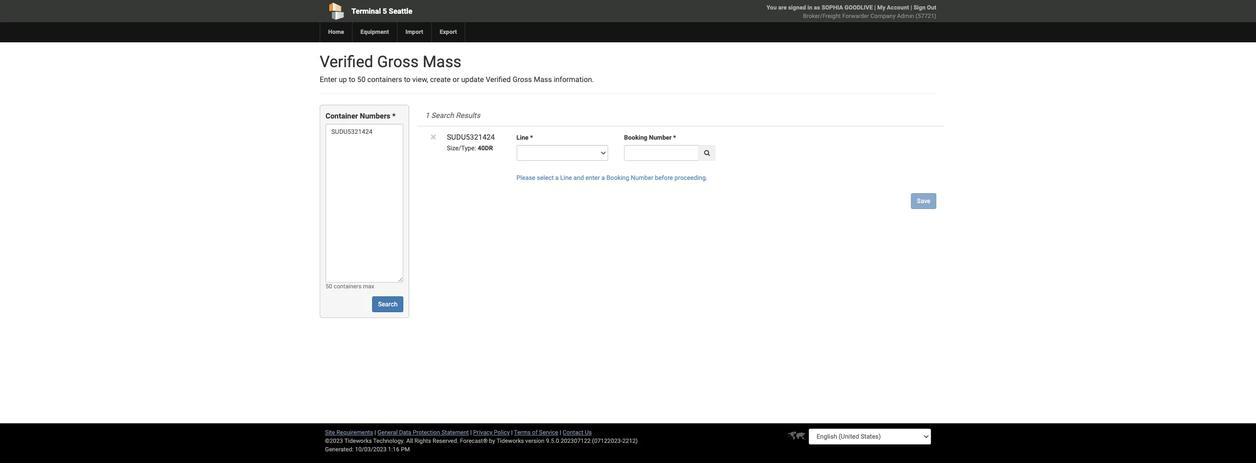 Task type: locate. For each thing, give the bounding box(es) containing it.
pm
[[401, 446, 410, 453]]

50 inside 50 containers max search
[[326, 284, 332, 290]]

proceeding.
[[675, 174, 708, 182]]

as
[[814, 4, 821, 11]]

a right enter
[[602, 174, 605, 182]]

2212)
[[623, 438, 638, 445]]

1 horizontal spatial to
[[404, 75, 411, 84]]

0 vertical spatial gross
[[377, 52, 419, 71]]

sudu5321424
[[447, 133, 495, 142]]

0 vertical spatial containers
[[368, 75, 402, 84]]

0 vertical spatial verified
[[320, 52, 373, 71]]

line *
[[517, 134, 533, 142]]

please select a line and enter a booking number before proceeding.
[[517, 174, 708, 182]]

statement
[[442, 429, 469, 436]]

company
[[871, 13, 896, 20]]

generated:
[[325, 446, 354, 453]]

update
[[461, 75, 484, 84]]

a
[[556, 174, 559, 182], [602, 174, 605, 182]]

0 horizontal spatial to
[[349, 75, 356, 84]]

0 horizontal spatial 50
[[326, 284, 332, 290]]

export link
[[431, 22, 465, 42]]

| up 9.5.0.202307122
[[560, 429, 561, 436]]

containers left view,
[[368, 75, 402, 84]]

number up booking number * text box
[[649, 134, 672, 142]]

general
[[378, 429, 398, 436]]

0 horizontal spatial *
[[392, 112, 396, 120]]

save
[[917, 198, 931, 205]]

1 vertical spatial line
[[561, 174, 572, 182]]

please
[[517, 174, 536, 182]]

import link
[[397, 22, 431, 42]]

| left my
[[875, 4, 876, 11]]

equipment link
[[352, 22, 397, 42]]

gross
[[377, 52, 419, 71], [513, 75, 532, 84]]

1 horizontal spatial 50
[[357, 75, 366, 84]]

a right select
[[556, 174, 559, 182]]

terminal 5 seattle
[[352, 7, 413, 15]]

|
[[875, 4, 876, 11], [911, 4, 913, 11], [375, 429, 376, 436], [471, 429, 472, 436], [511, 429, 513, 436], [560, 429, 561, 436]]

to
[[349, 75, 356, 84], [404, 75, 411, 84]]

containers
[[368, 75, 402, 84], [334, 284, 362, 290]]

information.
[[554, 75, 594, 84]]

1 vertical spatial number
[[631, 174, 654, 182]]

1 vertical spatial 50
[[326, 284, 332, 290]]

select
[[537, 174, 554, 182]]

view,
[[413, 75, 428, 84]]

in
[[808, 4, 813, 11]]

1 search results
[[425, 111, 480, 120]]

1 vertical spatial gross
[[513, 75, 532, 84]]

broker/freight
[[803, 13, 841, 20]]

1 to from the left
[[349, 75, 356, 84]]

before
[[655, 174, 673, 182]]

max
[[363, 284, 375, 290]]

search button
[[372, 297, 404, 313]]

0 horizontal spatial verified
[[320, 52, 373, 71]]

gross right update
[[513, 75, 532, 84]]

1 horizontal spatial verified
[[486, 75, 511, 84]]

* for booking number *
[[674, 134, 676, 142]]

general data protection statement link
[[378, 429, 469, 436]]

2 to from the left
[[404, 75, 411, 84]]

× button
[[431, 131, 437, 144]]

1 horizontal spatial containers
[[368, 75, 402, 84]]

1 horizontal spatial search
[[431, 111, 454, 120]]

technology.
[[373, 438, 405, 445]]

protection
[[413, 429, 440, 436]]

0 vertical spatial 50
[[357, 75, 366, 84]]

50 containers max search
[[326, 284, 398, 308]]

| up tideworks
[[511, 429, 513, 436]]

0 horizontal spatial gross
[[377, 52, 419, 71]]

mass up create
[[423, 52, 462, 71]]

up
[[339, 75, 347, 84]]

verified right update
[[486, 75, 511, 84]]

*
[[392, 112, 396, 120], [530, 134, 533, 142], [674, 134, 676, 142]]

size/type:
[[447, 145, 476, 152]]

to left view,
[[404, 75, 411, 84]]

verified up up
[[320, 52, 373, 71]]

verified
[[320, 52, 373, 71], [486, 75, 511, 84]]

* right numbers
[[392, 112, 396, 120]]

1 vertical spatial booking
[[607, 174, 630, 182]]

0 vertical spatial number
[[649, 134, 672, 142]]

create
[[430, 75, 451, 84]]

0 vertical spatial mass
[[423, 52, 462, 71]]

Container Numbers * text field
[[326, 124, 404, 283]]

0 horizontal spatial a
[[556, 174, 559, 182]]

0 horizontal spatial search
[[378, 301, 398, 308]]

gross up view,
[[377, 52, 419, 71]]

booking right enter
[[607, 174, 630, 182]]

containers left max at the left bottom
[[334, 284, 362, 290]]

1 horizontal spatial a
[[602, 174, 605, 182]]

1 horizontal spatial line
[[561, 174, 572, 182]]

1 vertical spatial containers
[[334, 284, 362, 290]]

booking up booking number * text box
[[624, 134, 648, 142]]

1 vertical spatial search
[[378, 301, 398, 308]]

terminal 5 seattle link
[[320, 0, 568, 22]]

2 horizontal spatial *
[[674, 134, 676, 142]]

50 left max at the left bottom
[[326, 284, 332, 290]]

1 a from the left
[[556, 174, 559, 182]]

line
[[517, 134, 529, 142], [561, 174, 572, 182]]

50
[[357, 75, 366, 84], [326, 284, 332, 290]]

enter
[[586, 174, 600, 182]]

* up please
[[530, 134, 533, 142]]

©2023 tideworks
[[325, 438, 372, 445]]

1 horizontal spatial *
[[530, 134, 533, 142]]

to right up
[[349, 75, 356, 84]]

0 vertical spatial booking
[[624, 134, 648, 142]]

1 vertical spatial mass
[[534, 75, 552, 84]]

reserved.
[[433, 438, 459, 445]]

number left the before
[[631, 174, 654, 182]]

0 horizontal spatial line
[[517, 134, 529, 142]]

50 right up
[[357, 75, 366, 84]]

containers inside 50 containers max search
[[334, 284, 362, 290]]

booking
[[624, 134, 648, 142], [607, 174, 630, 182]]

forecast®
[[460, 438, 488, 445]]

line up please
[[517, 134, 529, 142]]

search
[[431, 111, 454, 120], [378, 301, 398, 308]]

1:16
[[388, 446, 400, 453]]

| left "sign"
[[911, 4, 913, 11]]

search image
[[704, 150, 710, 156]]

you
[[767, 4, 777, 11]]

line left and
[[561, 174, 572, 182]]

import
[[406, 29, 423, 35]]

search inside 50 containers max search
[[378, 301, 398, 308]]

sign
[[914, 4, 926, 11]]

* up booking number * text box
[[674, 134, 676, 142]]

mass left information.
[[534, 75, 552, 84]]

5
[[383, 7, 387, 15]]

my account link
[[878, 4, 910, 11]]

0 horizontal spatial containers
[[334, 284, 362, 290]]

sophia
[[822, 4, 844, 11]]

results
[[456, 111, 480, 120]]



Task type: vqa. For each thing, say whether or not it's contained in the screenshot.
the to
yes



Task type: describe. For each thing, give the bounding box(es) containing it.
data
[[399, 429, 412, 436]]

9.5.0.202307122
[[546, 438, 591, 445]]

(57721)
[[916, 13, 937, 20]]

enter
[[320, 75, 337, 84]]

terms of service link
[[514, 429, 559, 436]]

rights
[[415, 438, 431, 445]]

home
[[328, 29, 344, 35]]

seattle
[[389, 7, 413, 15]]

forwarder
[[843, 13, 869, 20]]

2 a from the left
[[602, 174, 605, 182]]

you are signed in as sophia goodlive | my account | sign out broker/freight forwarder company admin (57721)
[[767, 4, 937, 20]]

my
[[878, 4, 886, 11]]

us
[[585, 429, 592, 436]]

1 horizontal spatial mass
[[534, 75, 552, 84]]

are
[[779, 4, 787, 11]]

site requirements link
[[325, 429, 373, 436]]

sign out link
[[914, 4, 937, 11]]

goodlive
[[845, 4, 873, 11]]

10/03/2023
[[355, 446, 387, 453]]

container numbers *
[[326, 112, 396, 120]]

or
[[453, 75, 460, 84]]

booking number *
[[624, 134, 676, 142]]

verified gross mass enter up to 50 containers to view, create or update verified gross mass information.
[[320, 52, 594, 84]]

and
[[574, 174, 584, 182]]

home link
[[320, 22, 352, 42]]

of
[[532, 429, 538, 436]]

| left general
[[375, 429, 376, 436]]

save button
[[912, 194, 937, 209]]

privacy
[[473, 429, 493, 436]]

| up 'forecast®'
[[471, 429, 472, 436]]

terms
[[514, 429, 531, 436]]

0 horizontal spatial mass
[[423, 52, 462, 71]]

privacy policy link
[[473, 429, 510, 436]]

numbers
[[360, 112, 391, 120]]

tideworks
[[497, 438, 524, 445]]

sudu5321424 size/type: 40dr
[[447, 133, 495, 152]]

Booking Number * text field
[[624, 145, 699, 161]]

container
[[326, 112, 358, 120]]

terminal
[[352, 7, 381, 15]]

1 vertical spatial verified
[[486, 75, 511, 84]]

service
[[539, 429, 559, 436]]

out
[[927, 4, 937, 11]]

×
[[431, 131, 437, 144]]

account
[[887, 4, 910, 11]]

signed
[[789, 4, 806, 11]]

equipment
[[361, 29, 389, 35]]

contact
[[563, 429, 584, 436]]

all
[[406, 438, 413, 445]]

(07122023-
[[592, 438, 623, 445]]

requirements
[[337, 429, 373, 436]]

contact us link
[[563, 429, 592, 436]]

1 horizontal spatial gross
[[513, 75, 532, 84]]

1
[[425, 111, 430, 120]]

admin
[[897, 13, 915, 20]]

containers inside verified gross mass enter up to 50 containers to view, create or update verified gross mass information.
[[368, 75, 402, 84]]

40dr
[[478, 145, 493, 152]]

50 inside verified gross mass enter up to 50 containers to view, create or update verified gross mass information.
[[357, 75, 366, 84]]

site requirements | general data protection statement | privacy policy | terms of service | contact us ©2023 tideworks technology. all rights reserved. forecast® by tideworks version 9.5.0.202307122 (07122023-2212) generated: 10/03/2023 1:16 pm
[[325, 429, 638, 453]]

0 vertical spatial line
[[517, 134, 529, 142]]

* for container numbers *
[[392, 112, 396, 120]]

export
[[440, 29, 457, 35]]

site
[[325, 429, 335, 436]]

policy
[[494, 429, 510, 436]]

0 vertical spatial search
[[431, 111, 454, 120]]

by
[[489, 438, 495, 445]]

version
[[526, 438, 545, 445]]



